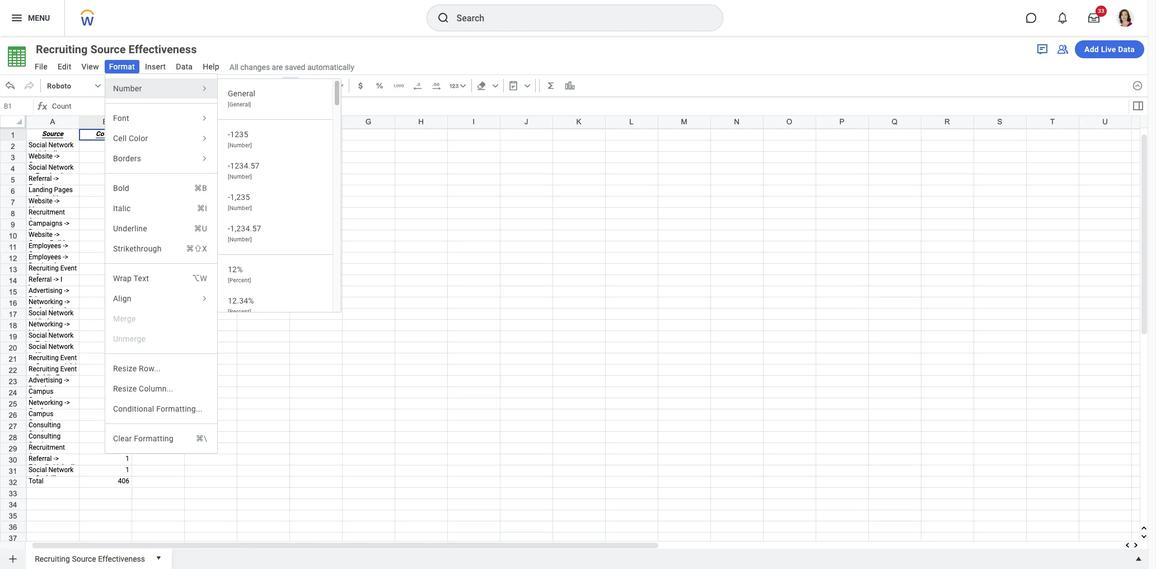 Task type: describe. For each thing, give the bounding box(es) containing it.
number for -1,235
[[230, 205, 250, 211]]

1,235
[[230, 193, 250, 202]]

⌘u
[[194, 224, 207, 233]]

general inside general [ general ]
[[230, 101, 250, 108]]

media classroom image
[[1056, 43, 1070, 56]]

chevron up circle image
[[1133, 80, 1144, 91]]

numbers image
[[449, 80, 460, 91]]

formatting
[[134, 434, 174, 443]]

menu item containing clear formatting
[[105, 429, 217, 449]]

data inside button
[[1119, 45, 1135, 54]]

caret down small image
[[153, 552, 164, 564]]

recruiting source effectiveness for second recruiting source effectiveness button from the top of the page
[[35, 554, 145, 563]]

[ inside -1235 [ number ]
[[228, 142, 230, 148]]

notifications large image
[[1058, 12, 1069, 24]]

] inside 12.34% [ percent ]
[[250, 309, 251, 315]]

effectiveness for second recruiting source effectiveness button from the top of the page
[[98, 554, 145, 563]]

percentage image
[[374, 80, 385, 91]]

font
[[113, 114, 129, 123]]

effectiveness for 2nd recruiting source effectiveness button from the bottom of the page
[[129, 43, 197, 56]]

align
[[113, 294, 131, 303]]

⌘b
[[194, 184, 207, 193]]

menu item containing strikethrough
[[105, 239, 217, 259]]

format menu
[[105, 73, 218, 454]]

1 recruiting source effectiveness button from the top
[[30, 41, 217, 57]]

view
[[82, 62, 99, 71]]

resize for resize row...
[[113, 364, 137, 373]]

chevron right small image for cell color
[[199, 133, 209, 143]]

1235
[[230, 130, 248, 139]]

12.34%
[[228, 296, 254, 305]]

chevron right small image for align
[[199, 294, 209, 304]]

2 chevron down small image from the left
[[335, 80, 346, 91]]

all changes are saved automatically button
[[225, 62, 354, 72]]

column...
[[139, 384, 173, 393]]

[ inside general [ general ]
[[228, 101, 230, 108]]

number for -1234.57
[[230, 174, 250, 180]]

resize for resize column...
[[113, 384, 137, 393]]

data formats menu
[[217, 78, 342, 322]]

cell
[[113, 134, 127, 143]]

unmerge
[[113, 334, 146, 343]]

merge menu item
[[105, 309, 217, 329]]

33
[[1099, 8, 1105, 14]]

add live data
[[1085, 45, 1135, 54]]

33 button
[[1082, 6, 1107, 30]]

recruiting for second recruiting source effectiveness button from the top of the page
[[35, 554, 70, 563]]

⌥w
[[192, 274, 207, 283]]

menu
[[28, 13, 50, 22]]

percent for 12%
[[230, 277, 250, 283]]

autosum image
[[545, 80, 557, 91]]

general [ general ]
[[228, 89, 256, 108]]

fx image
[[36, 100, 49, 113]]

formatting...
[[156, 404, 203, 413]]

⌘i
[[197, 204, 207, 213]]

chevron right small image for number
[[199, 83, 209, 94]]

changes
[[240, 63, 270, 71]]

insert
[[145, 62, 166, 71]]

- for 1,234.57
[[228, 224, 230, 233]]

add live data button
[[1075, 40, 1145, 58]]

wrap text
[[113, 274, 149, 283]]

3 chevron down small image from the left
[[490, 80, 501, 91]]

font menu item
[[105, 108, 217, 128]]

0 vertical spatial general
[[228, 89, 256, 98]]

conditional formatting...
[[113, 404, 203, 413]]

source for second recruiting source effectiveness button from the top of the page
[[72, 554, 96, 563]]

2 recruiting source effectiveness button from the top
[[30, 549, 150, 567]]

formula editor image
[[1132, 99, 1145, 113]]

conditional
[[113, 404, 154, 413]]

underline
[[113, 224, 147, 233]]

] inside general [ general ]
[[250, 101, 251, 108]]

saved
[[285, 63, 306, 71]]

cell color
[[113, 134, 148, 143]]

justify image
[[10, 11, 24, 25]]

resize column...
[[113, 384, 173, 393]]

menus menu bar
[[29, 59, 225, 76]]

Formula Bar text field
[[49, 99, 1128, 114]]

[ inside 12% [ percent ]
[[228, 277, 230, 283]]

menu item containing italic
[[105, 198, 217, 218]]

align menu item
[[105, 288, 217, 309]]

number for -1235
[[230, 142, 250, 148]]

menu item containing bold
[[105, 178, 217, 198]]

menu item containing underline
[[105, 218, 217, 239]]

unmerge menu item
[[105, 329, 217, 349]]

thousands comma image
[[393, 80, 404, 91]]

menu button
[[0, 0, 65, 36]]

[ inside -1,235 [ number ]
[[228, 205, 230, 211]]

merge
[[113, 314, 136, 323]]

wrap
[[113, 274, 132, 283]]



Task type: locate. For each thing, give the bounding box(es) containing it.
resize left "row..."
[[113, 364, 137, 373]]

chevron down small image right eraser icon
[[490, 80, 501, 91]]

recruiting up edit
[[36, 43, 88, 56]]

number down 1,234.57
[[230, 236, 250, 243]]

remove zero image
[[412, 80, 423, 91]]

roboto
[[47, 82, 71, 90]]

percent for 12.34%
[[230, 309, 250, 315]]

roboto button
[[43, 77, 104, 95]]

format
[[109, 62, 135, 71]]

1 vertical spatial recruiting
[[35, 554, 70, 563]]

12%
[[228, 265, 243, 274]]

percent down 12%
[[230, 277, 250, 283]]

1 vertical spatial data
[[176, 62, 193, 71]]

source for 2nd recruiting source effectiveness button from the bottom of the page
[[90, 43, 126, 56]]

automatically
[[307, 63, 354, 71]]

effectiveness left caret down small image
[[98, 554, 145, 563]]

menu item down borders menu item
[[105, 178, 217, 198]]

effectiveness up insert
[[129, 43, 197, 56]]

borders
[[113, 154, 141, 163]]

0 vertical spatial recruiting source effectiveness
[[36, 43, 197, 56]]

recruiting source effectiveness
[[36, 43, 197, 56], [35, 554, 145, 563]]

0 vertical spatial percent
[[230, 277, 250, 283]]

1234.57
[[230, 161, 260, 170]]

chevron right small image down help on the top of the page
[[199, 83, 209, 94]]

grid
[[0, 115, 1157, 569]]

1 vertical spatial source
[[72, 554, 96, 563]]

add
[[1085, 45, 1100, 54]]

menu item up underline
[[105, 198, 217, 218]]

chevron right small image inside borders menu item
[[199, 153, 209, 164]]

borders menu item
[[105, 148, 217, 169]]

] down 1,234.57
[[250, 236, 252, 243]]

1 chevron right small image from the top
[[199, 133, 209, 143]]

effectiveness
[[129, 43, 197, 56], [98, 554, 145, 563]]

general up 1235
[[230, 101, 250, 108]]

menu item down conditional formatting...
[[105, 429, 217, 449]]

] down 1234.57
[[250, 174, 252, 180]]

bold
[[113, 184, 129, 193]]

clear
[[113, 434, 132, 443]]

[ down 12%
[[228, 277, 230, 283]]

number for -1,234.57
[[230, 236, 250, 243]]

1 horizontal spatial data
[[1119, 45, 1135, 54]]

bold image
[[141, 80, 152, 91]]

chevron right small image left 1235
[[199, 133, 209, 143]]

-1,235 [ number ]
[[228, 193, 252, 211]]

clear formatting
[[113, 434, 174, 443]]

3 - from the top
[[228, 193, 230, 202]]

dollar sign image
[[355, 80, 366, 91]]

number inside number menu item
[[113, 84, 142, 93]]

6 menu item from the top
[[105, 429, 217, 449]]

- right ⌘b
[[228, 193, 230, 202]]

] inside 12% [ percent ]
[[250, 277, 251, 283]]

general
[[228, 89, 256, 98], [230, 101, 250, 108]]

color
[[129, 134, 148, 143]]

-1235 [ number ]
[[228, 130, 252, 148]]

edit
[[58, 62, 71, 71]]

chevron down small image down view
[[92, 80, 104, 91]]

resize row...
[[113, 364, 161, 373]]

text wrap image
[[285, 80, 296, 91]]

number inside -1235 [ number ]
[[230, 142, 250, 148]]

7 [ from the top
[[228, 309, 230, 315]]

row...
[[139, 364, 161, 373]]

2 [ from the top
[[228, 142, 230, 148]]

2 vertical spatial chevron right small image
[[199, 153, 209, 164]]

[ up 12%
[[228, 236, 230, 243]]

[ inside -1234.57 [ number ]
[[228, 174, 230, 180]]

chevron down small image
[[457, 80, 469, 91]]

chevron right small image inside the align menu item
[[199, 294, 209, 304]]

1,234.57
[[230, 224, 261, 233]]

are
[[272, 63, 283, 71]]

1 vertical spatial resize
[[113, 384, 137, 393]]

- inside -1234.57 [ number ]
[[228, 161, 230, 170]]

⌘\
[[196, 434, 207, 443]]

menu item up text
[[105, 239, 217, 259]]

recruiting
[[36, 43, 88, 56], [35, 554, 70, 563]]

undo l image
[[4, 80, 16, 91]]

-1,234.57 [ number ]
[[228, 224, 261, 243]]

toolbar container region
[[0, 74, 1128, 97]]

] down 12.34%
[[250, 309, 251, 315]]

percent inside 12% [ percent ]
[[230, 277, 250, 283]]

caret up image
[[1134, 553, 1145, 565]]

inbox large image
[[1089, 12, 1100, 24]]

]
[[250, 101, 251, 108], [250, 142, 252, 148], [250, 174, 252, 180], [250, 205, 252, 211], [250, 236, 252, 243], [250, 277, 251, 283], [250, 309, 251, 315]]

strikethrough
[[113, 244, 162, 253]]

chevron down small image
[[92, 80, 104, 91], [335, 80, 346, 91], [490, 80, 501, 91], [522, 80, 533, 91]]

] up 12.34%
[[250, 277, 251, 283]]

0 vertical spatial chevron right small image
[[199, 83, 209, 94]]

3 menu item from the top
[[105, 218, 217, 239]]

menu item containing wrap text
[[105, 268, 217, 288]]

menu item
[[105, 178, 217, 198], [105, 198, 217, 218], [105, 218, 217, 239], [105, 239, 217, 259], [105, 268, 217, 288], [105, 429, 217, 449]]

add footer ws image
[[7, 553, 19, 565]]

-
[[228, 130, 230, 139], [228, 161, 230, 170], [228, 193, 230, 202], [228, 224, 230, 233]]

chevron right small image inside number menu item
[[199, 83, 209, 94]]

recruiting source effectiveness button
[[30, 41, 217, 57], [30, 549, 150, 567]]

general down all at the left of page
[[228, 89, 256, 98]]

12.34% [ percent ]
[[228, 296, 254, 315]]

all changes are saved automatically
[[230, 63, 354, 71]]

search image
[[437, 11, 450, 25]]

- for 1,235
[[228, 193, 230, 202]]

1 chevron right small image from the top
[[199, 83, 209, 94]]

italic
[[113, 204, 131, 213]]

chevron down small image left dollar sign image
[[335, 80, 346, 91]]

1 vertical spatial recruiting source effectiveness
[[35, 554, 145, 563]]

1 vertical spatial effectiveness
[[98, 554, 145, 563]]

paste image
[[508, 80, 519, 91]]

- for 1234.57
[[228, 161, 230, 170]]

- for 1235
[[228, 130, 230, 139]]

0 vertical spatial resize
[[113, 364, 137, 373]]

- right ⌘u
[[228, 224, 230, 233]]

] up 1234.57
[[250, 142, 252, 148]]

chevron right small image down '⌥w'
[[199, 294, 209, 304]]

0 horizontal spatial data
[[176, 62, 193, 71]]

0 vertical spatial recruiting
[[36, 43, 88, 56]]

None text field
[[1, 99, 33, 114]]

] inside -1,235 [ number ]
[[250, 205, 252, 211]]

1 vertical spatial chevron right small image
[[199, 113, 209, 123]]

chevron right small image inside cell color menu item
[[199, 133, 209, 143]]

0 vertical spatial chevron right small image
[[199, 133, 209, 143]]

number down 1234.57
[[230, 174, 250, 180]]

number
[[113, 84, 142, 93], [230, 142, 250, 148], [230, 174, 250, 180], [230, 205, 250, 211], [230, 236, 250, 243]]

3 chevron right small image from the top
[[199, 153, 209, 164]]

chevron right small image for font
[[199, 113, 209, 123]]

number inside -1,235 [ number ]
[[230, 205, 250, 211]]

⌘⇧x
[[186, 244, 207, 253]]

2 resize from the top
[[113, 384, 137, 393]]

chevron down small image right the paste icon
[[522, 80, 533, 91]]

[ up -1234.57 [ number ]
[[228, 142, 230, 148]]

0 vertical spatial data
[[1119, 45, 1135, 54]]

- inside -1235 [ number ]
[[228, 130, 230, 139]]

- inside -1,234.57 [ number ]
[[228, 224, 230, 233]]

chart image
[[564, 80, 576, 91]]

all
[[230, 63, 238, 71]]

number down 1,235
[[230, 205, 250, 211]]

1 chevron down small image from the left
[[92, 80, 104, 91]]

data left help on the top of the page
[[176, 62, 193, 71]]

chevron right small image up cell color menu item
[[199, 113, 209, 123]]

percent inside 12.34% [ percent ]
[[230, 309, 250, 315]]

resize
[[113, 364, 137, 373], [113, 384, 137, 393]]

1 menu item from the top
[[105, 178, 217, 198]]

activity stream image
[[1036, 43, 1050, 56]]

number menu item
[[105, 78, 217, 99]]

6 [ from the top
[[228, 277, 230, 283]]

0 vertical spatial source
[[90, 43, 126, 56]]

2 menu item from the top
[[105, 198, 217, 218]]

1 vertical spatial recruiting source effectiveness button
[[30, 549, 150, 567]]

text
[[134, 274, 149, 283]]

2 - from the top
[[228, 161, 230, 170]]

Search Workday  search field
[[457, 6, 700, 30]]

4 menu item from the top
[[105, 239, 217, 259]]

eraser image
[[476, 80, 487, 91]]

2 percent from the top
[[230, 309, 250, 315]]

] inside -1235 [ number ]
[[250, 142, 252, 148]]

recruiting source effectiveness for 2nd recruiting source effectiveness button from the bottom of the page
[[36, 43, 197, 56]]

chevron right small image
[[199, 133, 209, 143], [199, 294, 209, 304]]

4 - from the top
[[228, 224, 230, 233]]

1 resize from the top
[[113, 364, 137, 373]]

percent
[[230, 277, 250, 283], [230, 309, 250, 315]]

- inside -1,235 [ number ]
[[228, 193, 230, 202]]

1 vertical spatial percent
[[230, 309, 250, 315]]

] up 1,234.57
[[250, 205, 252, 211]]

chevron right small image up ⌘b
[[199, 153, 209, 164]]

2 chevron right small image from the top
[[199, 113, 209, 123]]

1 vertical spatial general
[[230, 101, 250, 108]]

data right live at the right of the page
[[1119, 45, 1135, 54]]

5 [ from the top
[[228, 236, 230, 243]]

2 chevron right small image from the top
[[199, 294, 209, 304]]

number down menus menu bar
[[113, 84, 142, 93]]

1 [ from the top
[[228, 101, 230, 108]]

[ up -1,235 [ number ]
[[228, 174, 230, 180]]

0 vertical spatial recruiting source effectiveness button
[[30, 41, 217, 57]]

data
[[1119, 45, 1135, 54], [176, 62, 193, 71]]

cell color menu item
[[105, 128, 217, 148]]

] inside -1234.57 [ number ]
[[250, 174, 252, 180]]

recruiting for 2nd recruiting source effectiveness button from the bottom of the page
[[36, 43, 88, 56]]

percent down 12.34%
[[230, 309, 250, 315]]

[ right ⌘i
[[228, 205, 230, 211]]

menu item up the strikethrough
[[105, 218, 217, 239]]

3 [ from the top
[[228, 174, 230, 180]]

help
[[203, 62, 219, 71]]

number inside -1,234.57 [ number ]
[[230, 236, 250, 243]]

[ up -1235 [ number ]
[[228, 101, 230, 108]]

-1234.57 [ number ]
[[228, 161, 260, 180]]

[ down 12.34%
[[228, 309, 230, 315]]

1 - from the top
[[228, 130, 230, 139]]

] up -1235 [ number ]
[[250, 101, 251, 108]]

number inside -1234.57 [ number ]
[[230, 174, 250, 180]]

1 vertical spatial chevron right small image
[[199, 294, 209, 304]]

add zero image
[[431, 80, 442, 91]]

0 vertical spatial effectiveness
[[129, 43, 197, 56]]

recruiting right add footer ws image
[[35, 554, 70, 563]]

chevron right small image
[[199, 83, 209, 94], [199, 113, 209, 123], [199, 153, 209, 164]]

[
[[228, 101, 230, 108], [228, 142, 230, 148], [228, 174, 230, 180], [228, 205, 230, 211], [228, 236, 230, 243], [228, 277, 230, 283], [228, 309, 230, 315]]

] inside -1,234.57 [ number ]
[[250, 236, 252, 243]]

profile logan mcneil image
[[1117, 9, 1135, 29]]

- up 1234.57
[[228, 130, 230, 139]]

menu item down the strikethrough
[[105, 268, 217, 288]]

- down -1235 [ number ]
[[228, 161, 230, 170]]

4 [ from the top
[[228, 205, 230, 211]]

12% [ percent ]
[[228, 265, 251, 283]]

1 percent from the top
[[230, 277, 250, 283]]

live
[[1102, 45, 1117, 54]]

number down 1235
[[230, 142, 250, 148]]

4 chevron down small image from the left
[[522, 80, 533, 91]]

source
[[90, 43, 126, 56], [72, 554, 96, 563]]

resize up conditional
[[113, 384, 137, 393]]

file
[[35, 62, 48, 71]]

data inside menus menu bar
[[176, 62, 193, 71]]

[ inside -1,234.57 [ number ]
[[228, 236, 230, 243]]

chevron right small image inside font menu item
[[199, 113, 209, 123]]

[ inside 12.34% [ percent ]
[[228, 309, 230, 315]]

5 menu item from the top
[[105, 268, 217, 288]]

chevron down small image inside roboto dropdown button
[[92, 80, 104, 91]]

chevron right small image for borders
[[199, 153, 209, 164]]



Task type: vqa. For each thing, say whether or not it's contained in the screenshot.
notification associated with Tasks
no



